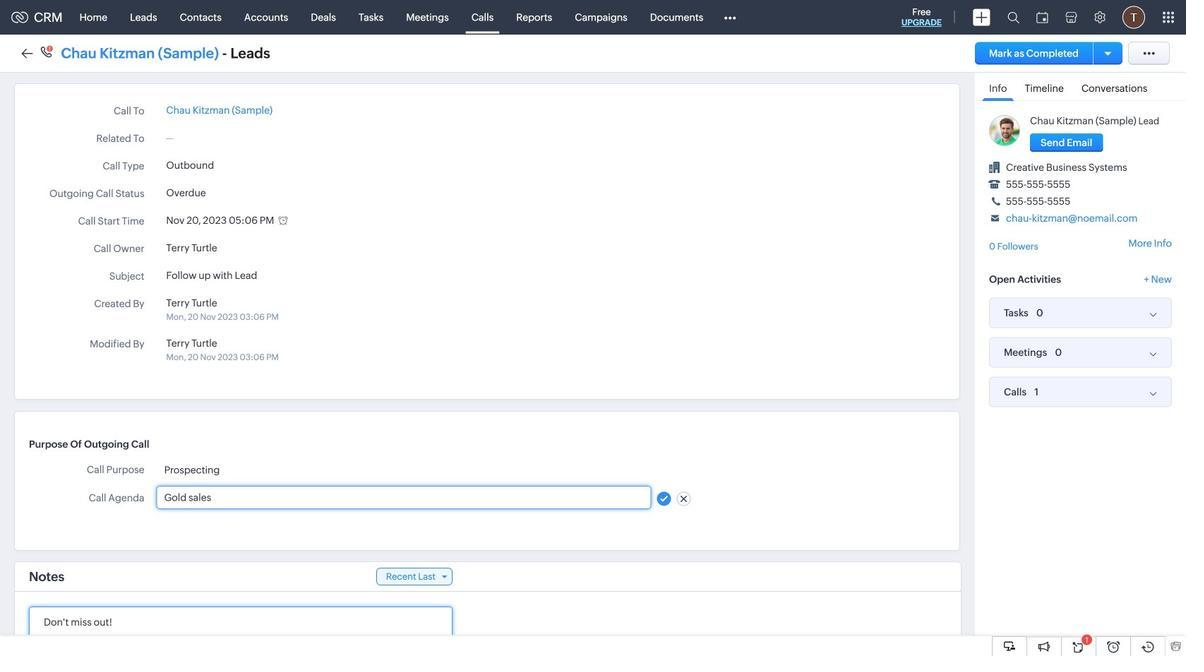 Task type: describe. For each thing, give the bounding box(es) containing it.
create menu element
[[965, 0, 1000, 34]]

search image
[[1008, 11, 1020, 23]]

profile element
[[1115, 0, 1154, 34]]

calendar image
[[1037, 12, 1049, 23]]

Add a note text field
[[44, 615, 437, 656]]



Task type: vqa. For each thing, say whether or not it's contained in the screenshot.
portals
no



Task type: locate. For each thing, give the bounding box(es) containing it.
profile image
[[1123, 6, 1146, 29]]

None text field
[[164, 492, 644, 503]]

logo image
[[11, 12, 28, 23]]

None button
[[1031, 134, 1104, 152]]

Other Modules field
[[715, 6, 745, 29]]

create menu image
[[973, 9, 991, 26]]

search element
[[1000, 0, 1028, 35]]



